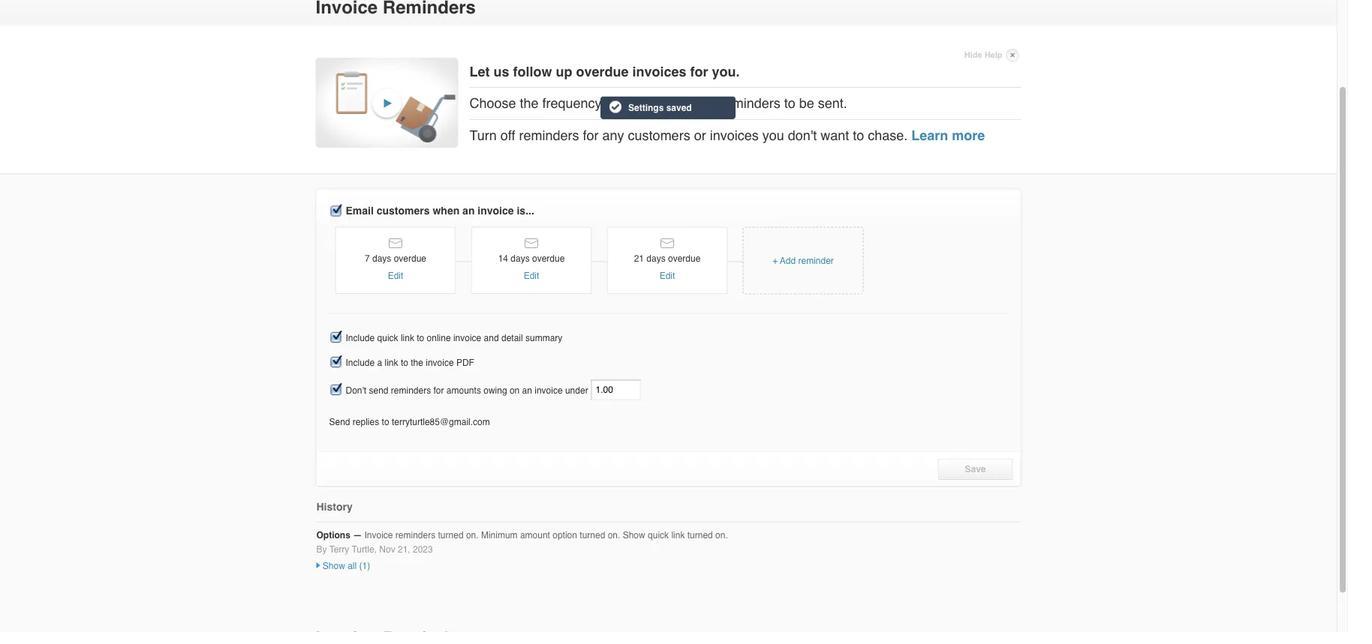 Task type: describe. For each thing, give the bounding box(es) containing it.
for for invoices
[[583, 128, 599, 143]]

send
[[329, 417, 350, 428]]

amounts
[[447, 385, 481, 396]]

to left online
[[417, 333, 424, 343]]

history
[[316, 501, 353, 513]]

link for a
[[385, 358, 398, 368]]

0 vertical spatial customers
[[628, 128, 691, 143]]

7
[[365, 254, 370, 264]]

us
[[494, 64, 509, 79]]

sent.
[[818, 96, 848, 111]]

Don't send reminders for amounts owing on an invoice under button
[[329, 384, 343, 397]]

include quick link to online invoice and detail summary
[[346, 333, 563, 343]]

1 turned from the left
[[438, 531, 464, 541]]

21,
[[398, 545, 410, 556]]

show inside options — invoice reminders turned on. minimum amount option turned on. show quick link turned on. by terry turtle, nov 21, 2023
[[623, 531, 646, 541]]

0 vertical spatial you
[[632, 96, 654, 111]]

help
[[985, 50, 1003, 60]]

2 horizontal spatial for
[[690, 64, 708, 79]]

terryturtle85@gmail.com
[[392, 417, 490, 428]]

link for quick
[[401, 333, 414, 343]]

summary
[[526, 333, 563, 343]]

you.
[[712, 64, 740, 79]]

options
[[316, 531, 351, 541]]

off
[[501, 128, 516, 143]]

reminders up turn off reminders for any customers or invoices you don't want to chase. learn more
[[721, 96, 781, 111]]

and
[[484, 333, 499, 343]]

detail
[[502, 333, 523, 343]]

all
[[348, 561, 357, 572]]

show all (1)
[[320, 561, 370, 572]]

send
[[369, 385, 389, 396]]

email
[[346, 205, 374, 217]]

let us follow up overdue invoices for you.
[[470, 64, 740, 79]]

save
[[965, 464, 986, 475]]

2 on. from the left
[[608, 531, 620, 541]]

hide
[[965, 50, 983, 60]]

when
[[433, 205, 460, 217]]

days for 21
[[647, 254, 666, 264]]

choose
[[470, 96, 516, 111]]

email customers when an invoice is...
[[346, 205, 534, 217]]

want
[[821, 128, 849, 143]]

include for include a link to the invoice pdf
[[346, 358, 375, 368]]

invoice down online
[[426, 358, 454, 368]]

0 horizontal spatial show
[[323, 561, 345, 572]]

21 days overdue edit
[[634, 254, 701, 281]]

to right want
[[853, 128, 864, 143]]

save button
[[965, 464, 986, 475]]

0 horizontal spatial customers
[[377, 205, 430, 217]]

reminders down frequency
[[519, 128, 579, 143]]

reminders down include a link to the invoice pdf
[[391, 385, 431, 396]]

(1)
[[359, 561, 370, 572]]

a
[[377, 358, 382, 368]]

pdf
[[456, 358, 474, 368]]

learn
[[912, 128, 949, 143]]

include for include quick link to online invoice and detail summary
[[346, 333, 375, 343]]

reminders inside options — invoice reminders turned on. minimum amount option turned on. show quick link turned on. by terry turtle, nov 21, 2023
[[396, 531, 436, 541]]

3 turned from the left
[[688, 531, 713, 541]]

like
[[697, 96, 717, 111]]

overdue for 21 days overdue edit
[[668, 254, 701, 264]]

3 on. from the left
[[716, 531, 728, 541]]

chase.
[[868, 128, 908, 143]]

days for 14
[[511, 254, 530, 264]]

invoice left under
[[535, 385, 563, 396]]

21
[[634, 254, 644, 264]]

invoice left is... on the top left
[[478, 205, 514, 217]]

reminder
[[799, 256, 834, 266]]

replies
[[353, 417, 379, 428]]

on
[[510, 385, 520, 396]]

quick inside options — invoice reminders turned on. minimum amount option turned on. show quick link turned on. by terry turtle, nov 21, 2023
[[648, 531, 669, 541]]

for for an
[[434, 385, 444, 396]]

edit for 7
[[388, 271, 403, 281]]

would
[[657, 96, 693, 111]]

overdue up that
[[576, 64, 629, 79]]

let
[[470, 64, 490, 79]]

invoice
[[365, 531, 393, 541]]



Task type: locate. For each thing, give the bounding box(es) containing it.
the
[[520, 96, 539, 111], [411, 358, 423, 368]]

0 vertical spatial the
[[520, 96, 539, 111]]

overdue right 21
[[668, 254, 701, 264]]

1 vertical spatial for
[[583, 128, 599, 143]]

0 horizontal spatial for
[[434, 385, 444, 396]]

0 horizontal spatial an
[[463, 205, 475, 217]]

2 vertical spatial link
[[672, 531, 685, 541]]

1 vertical spatial invoices
[[710, 128, 759, 143]]

nov
[[379, 545, 395, 556]]

settings saved
[[628, 102, 692, 113]]

minimum
[[481, 531, 518, 541]]

or
[[694, 128, 706, 143]]

overdue inside 21 days overdue edit
[[668, 254, 701, 264]]

under
[[565, 385, 588, 396]]

by
[[316, 545, 327, 556]]

to
[[784, 96, 796, 111], [853, 128, 864, 143], [417, 333, 424, 343], [401, 358, 408, 368], [382, 417, 389, 428]]

1 horizontal spatial an
[[522, 385, 532, 396]]

overdue inside 7 days overdue edit
[[394, 254, 427, 264]]

2023
[[413, 545, 433, 556]]

days right the 14
[[511, 254, 530, 264]]

0 horizontal spatial invoices
[[633, 64, 687, 79]]

Include a link to the invoice PDF button
[[329, 356, 343, 370]]

0 horizontal spatial the
[[411, 358, 423, 368]]

be
[[799, 96, 815, 111]]

0 horizontal spatial on.
[[466, 531, 479, 541]]

0 vertical spatial include
[[346, 333, 375, 343]]

turn
[[470, 128, 497, 143]]

invoices right or
[[710, 128, 759, 143]]

14 days overdue edit
[[498, 254, 565, 281]]

days
[[372, 254, 391, 264], [511, 254, 530, 264], [647, 254, 666, 264]]

2 vertical spatial for
[[434, 385, 444, 396]]

+
[[773, 256, 778, 266]]

0 vertical spatial quick
[[377, 333, 398, 343]]

Email customers when an invoice is... button
[[329, 205, 343, 218]]

+ add reminder
[[773, 256, 834, 266]]

edit inside 7 days overdue edit
[[388, 271, 403, 281]]

quick
[[377, 333, 398, 343], [648, 531, 669, 541]]

an right 'when'
[[463, 205, 475, 217]]

saved
[[667, 102, 692, 113]]

days inside 14 days overdue edit
[[511, 254, 530, 264]]

days right 7
[[372, 254, 391, 264]]

option
[[553, 531, 577, 541]]

1 vertical spatial customers
[[377, 205, 430, 217]]

1 horizontal spatial days
[[511, 254, 530, 264]]

edit inside 14 days overdue edit
[[524, 271, 539, 281]]

0 vertical spatial for
[[690, 64, 708, 79]]

customers
[[628, 128, 691, 143], [377, 205, 430, 217]]

0 horizontal spatial quick
[[377, 333, 398, 343]]

0 horizontal spatial days
[[372, 254, 391, 264]]

1 include from the top
[[346, 333, 375, 343]]

frequency
[[543, 96, 602, 111]]

1 on. from the left
[[466, 531, 479, 541]]

owing
[[484, 385, 507, 396]]

you right that
[[632, 96, 654, 111]]

online
[[427, 333, 451, 343]]

add
[[780, 256, 796, 266]]

1 horizontal spatial turned
[[580, 531, 605, 541]]

overdue for 14 days overdue edit
[[532, 254, 565, 264]]

2 horizontal spatial on.
[[716, 531, 728, 541]]

show
[[623, 531, 646, 541], [323, 561, 345, 572]]

include right include quick link to online invoice and detail summary button
[[346, 333, 375, 343]]

0 horizontal spatial link
[[385, 358, 398, 368]]

more
[[952, 128, 985, 143]]

turn off reminders for any customers or invoices you don't want to chase. learn more
[[470, 128, 985, 143]]

days for 7
[[372, 254, 391, 264]]

2 horizontal spatial days
[[647, 254, 666, 264]]

you left don't on the right top of page
[[763, 128, 784, 143]]

turned
[[438, 531, 464, 541], [580, 531, 605, 541], [688, 531, 713, 541]]

days inside 7 days overdue edit
[[372, 254, 391, 264]]

to left be in the top of the page
[[784, 96, 796, 111]]

overdue right the 14
[[532, 254, 565, 264]]

options — invoice reminders turned on. minimum amount option turned on. show quick link turned on. by terry turtle, nov 21, 2023
[[316, 531, 728, 556]]

0 horizontal spatial turned
[[438, 531, 464, 541]]

the down follow
[[520, 96, 539, 111]]

overdue right 7
[[394, 254, 427, 264]]

up
[[556, 64, 573, 79]]

2 horizontal spatial edit
[[660, 271, 675, 281]]

2 days from the left
[[511, 254, 530, 264]]

days inside 21 days overdue edit
[[647, 254, 666, 264]]

don't send reminders for amounts owing on an invoice under
[[346, 385, 588, 396]]

send replies to  terryturtle85@gmail.com
[[329, 417, 490, 428]]

show right option
[[623, 531, 646, 541]]

on.
[[466, 531, 479, 541], [608, 531, 620, 541], [716, 531, 728, 541]]

invoices up choose the frequency that you would like reminders to be sent.
[[633, 64, 687, 79]]

to right replies at the left bottom of the page
[[382, 417, 389, 428]]

0 horizontal spatial you
[[632, 96, 654, 111]]

is...
[[517, 205, 534, 217]]

link
[[401, 333, 414, 343], [385, 358, 398, 368], [672, 531, 685, 541]]

3 days from the left
[[647, 254, 666, 264]]

reminders up "2023"
[[396, 531, 436, 541]]

learn more link
[[912, 128, 985, 143]]

edit
[[388, 271, 403, 281], [524, 271, 539, 281], [660, 271, 675, 281]]

1 vertical spatial show
[[323, 561, 345, 572]]

include left a
[[346, 358, 375, 368]]

1 vertical spatial you
[[763, 128, 784, 143]]

choose the frequency that you would like reminders to be sent.
[[470, 96, 848, 111]]

invoice left the and
[[453, 333, 482, 343]]

amount
[[520, 531, 550, 541]]

settings
[[628, 102, 664, 113]]

1 vertical spatial link
[[385, 358, 398, 368]]

1 horizontal spatial invoices
[[710, 128, 759, 143]]

an right on
[[522, 385, 532, 396]]

hide help link
[[965, 47, 1019, 64]]

include
[[346, 333, 375, 343], [346, 358, 375, 368]]

overdue inside 14 days overdue edit
[[532, 254, 565, 264]]

1 vertical spatial quick
[[648, 531, 669, 541]]

1 horizontal spatial you
[[763, 128, 784, 143]]

overdue
[[576, 64, 629, 79], [394, 254, 427, 264], [532, 254, 565, 264], [668, 254, 701, 264]]

1 horizontal spatial customers
[[628, 128, 691, 143]]

2 include from the top
[[346, 358, 375, 368]]

—
[[353, 531, 362, 541]]

invoice
[[478, 205, 514, 217], [453, 333, 482, 343], [426, 358, 454, 368], [535, 385, 563, 396]]

reminders
[[721, 96, 781, 111], [519, 128, 579, 143], [391, 385, 431, 396], [396, 531, 436, 541]]

you
[[632, 96, 654, 111], [763, 128, 784, 143]]

for
[[690, 64, 708, 79], [583, 128, 599, 143], [434, 385, 444, 396]]

1 horizontal spatial the
[[520, 96, 539, 111]]

Include quick link to online invoice and detail summary button
[[329, 331, 343, 345]]

don't
[[788, 128, 817, 143]]

1 days from the left
[[372, 254, 391, 264]]

follow
[[513, 64, 552, 79]]

2 edit from the left
[[524, 271, 539, 281]]

1 horizontal spatial on.
[[608, 531, 620, 541]]

days right 21
[[647, 254, 666, 264]]

edit for 14
[[524, 271, 539, 281]]

customers left 'when'
[[377, 205, 430, 217]]

show down terry
[[323, 561, 345, 572]]

1 vertical spatial the
[[411, 358, 423, 368]]

0 vertical spatial an
[[463, 205, 475, 217]]

overdue for 7 days overdue edit
[[394, 254, 427, 264]]

None text field
[[591, 380, 641, 400]]

an
[[463, 205, 475, 217], [522, 385, 532, 396]]

3 edit from the left
[[660, 271, 675, 281]]

1 vertical spatial include
[[346, 358, 375, 368]]

to right a
[[401, 358, 408, 368]]

that
[[606, 96, 628, 111]]

any
[[603, 128, 624, 143]]

1 horizontal spatial link
[[401, 333, 414, 343]]

0 vertical spatial link
[[401, 333, 414, 343]]

link inside options — invoice reminders turned on. minimum amount option turned on. show quick link turned on. by terry turtle, nov 21, 2023
[[672, 531, 685, 541]]

2 horizontal spatial link
[[672, 531, 685, 541]]

2 horizontal spatial turned
[[688, 531, 713, 541]]

for left you.
[[690, 64, 708, 79]]

for left any on the left top of the page
[[583, 128, 599, 143]]

2 turned from the left
[[580, 531, 605, 541]]

hide help
[[965, 50, 1003, 60]]

invoices
[[633, 64, 687, 79], [710, 128, 759, 143]]

1 horizontal spatial show
[[623, 531, 646, 541]]

1 edit from the left
[[388, 271, 403, 281]]

7 days overdue edit
[[365, 254, 427, 281]]

0 horizontal spatial edit
[[388, 271, 403, 281]]

don't
[[346, 385, 367, 396]]

0 vertical spatial show
[[623, 531, 646, 541]]

the right a
[[411, 358, 423, 368]]

1 horizontal spatial quick
[[648, 531, 669, 541]]

edit for 21
[[660, 271, 675, 281]]

turtle,
[[352, 545, 377, 556]]

1 vertical spatial an
[[522, 385, 532, 396]]

0 vertical spatial invoices
[[633, 64, 687, 79]]

14
[[498, 254, 508, 264]]

for left amounts
[[434, 385, 444, 396]]

include a link to the invoice pdf
[[346, 358, 474, 368]]

edit inside 21 days overdue edit
[[660, 271, 675, 281]]

customers down settings saved
[[628, 128, 691, 143]]

1 horizontal spatial edit
[[524, 271, 539, 281]]

terry
[[329, 545, 349, 556]]

1 horizontal spatial for
[[583, 128, 599, 143]]



Task type: vqa. For each thing, say whether or not it's contained in the screenshot.
30
no



